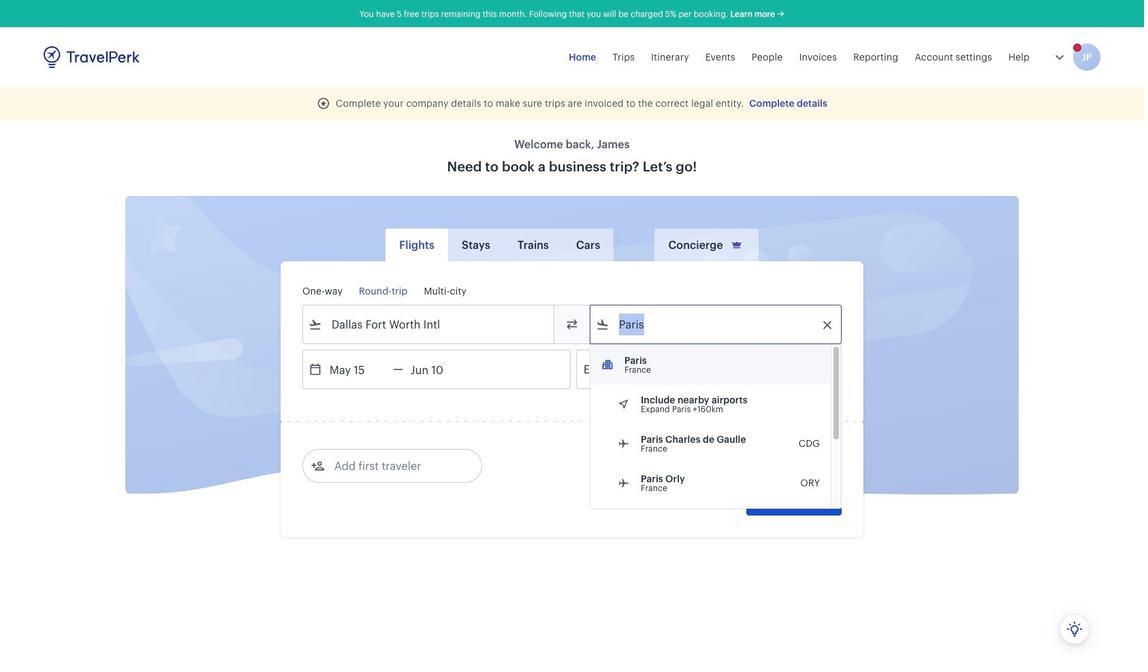 Task type: describe. For each thing, give the bounding box(es) containing it.
To search field
[[609, 314, 823, 336]]

From search field
[[322, 314, 536, 336]]

Add first traveler search field
[[325, 456, 466, 477]]



Task type: locate. For each thing, give the bounding box(es) containing it.
Return text field
[[403, 351, 474, 389]]

Depart text field
[[322, 351, 393, 389]]



